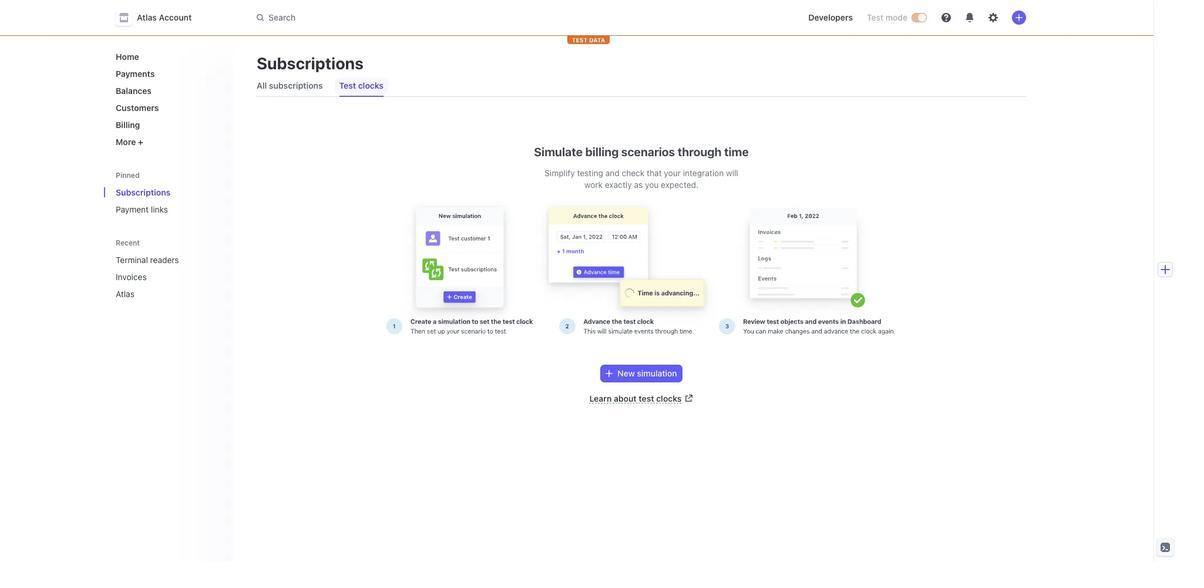 Task type: describe. For each thing, give the bounding box(es) containing it.
simulate
[[534, 145, 583, 159]]

atlas link
[[111, 284, 207, 304]]

invoices link
[[111, 267, 207, 287]]

terminal readers
[[116, 255, 179, 265]]

+
[[138, 137, 143, 147]]

scenarios
[[621, 145, 675, 159]]

settings image
[[989, 13, 998, 22]]

subscriptions inside "link"
[[116, 187, 170, 197]]

work
[[584, 180, 603, 190]]

subscriptions
[[269, 80, 323, 90]]

links
[[151, 204, 168, 214]]

as
[[634, 180, 643, 190]]

expected.
[[661, 180, 699, 190]]

readers
[[150, 255, 179, 265]]

all
[[257, 80, 267, 90]]

recent navigation links element
[[104, 233, 233, 304]]

atlas account button
[[116, 9, 204, 26]]

new simulation
[[618, 368, 677, 378]]

recent
[[116, 239, 140, 247]]

help image
[[942, 13, 951, 22]]

check
[[622, 168, 645, 178]]

test mode
[[867, 12, 908, 22]]

test clocks
[[339, 80, 384, 90]]

developers
[[809, 12, 853, 22]]

atlas account
[[137, 12, 192, 22]]

clocks inside test clocks link
[[358, 80, 384, 90]]

pinned element
[[111, 183, 224, 219]]

your
[[664, 168, 681, 178]]

atlas for atlas
[[116, 289, 135, 299]]

invoices
[[116, 272, 147, 282]]

terminal
[[116, 255, 148, 265]]

that
[[647, 168, 662, 178]]

payment
[[116, 204, 149, 214]]

payments link
[[111, 64, 224, 83]]

recent element
[[104, 250, 233, 304]]

learn about test clocks link
[[590, 394, 694, 404]]

mode
[[886, 12, 908, 22]]

simulation
[[637, 368, 677, 378]]

Search search field
[[250, 7, 581, 28]]

account
[[159, 12, 192, 22]]

1 horizontal spatial subscriptions
[[257, 53, 364, 73]]

balances link
[[111, 81, 224, 100]]

billing
[[116, 120, 140, 130]]

and
[[606, 168, 620, 178]]

all subscriptions link
[[252, 78, 328, 94]]

all subscriptions
[[257, 80, 323, 90]]

time
[[724, 145, 749, 159]]

simplify testing and check that your integration will work exactly as you expected.
[[545, 168, 738, 190]]

about
[[614, 394, 637, 404]]

will
[[726, 168, 738, 178]]

you
[[645, 180, 659, 190]]

test clocks link
[[335, 78, 388, 94]]

search
[[268, 12, 296, 22]]

billing
[[585, 145, 619, 159]]

new simulation button
[[601, 366, 682, 382]]

integration
[[683, 168, 724, 178]]



Task type: vqa. For each thing, say whether or not it's contained in the screenshot.
Atlas Account
yes



Task type: locate. For each thing, give the bounding box(es) containing it.
tab list containing all subscriptions
[[252, 75, 1026, 97]]

clocks
[[358, 80, 384, 90], [656, 394, 682, 404]]

1 horizontal spatial atlas
[[137, 12, 157, 22]]

1 vertical spatial subscriptions
[[116, 187, 170, 197]]

payments
[[116, 69, 155, 79]]

customers link
[[111, 98, 224, 117]]

customers
[[116, 103, 159, 113]]

subscriptions up 'payment links'
[[116, 187, 170, 197]]

atlas down invoices
[[116, 289, 135, 299]]

tab list
[[252, 75, 1026, 97]]

test
[[639, 394, 654, 404]]

atlas left account
[[137, 12, 157, 22]]

subscriptions up subscriptions
[[257, 53, 364, 73]]

subscriptions
[[257, 53, 364, 73], [116, 187, 170, 197]]

0 vertical spatial subscriptions
[[257, 53, 364, 73]]

pinned
[[116, 171, 140, 180]]

exactly
[[605, 180, 632, 190]]

0 horizontal spatial test
[[339, 80, 356, 90]]

svg image
[[606, 370, 613, 377]]

1 horizontal spatial clocks
[[656, 394, 682, 404]]

payment links link
[[111, 200, 224, 219]]

pinned navigation links element
[[111, 166, 226, 219]]

1 horizontal spatial test
[[867, 12, 884, 22]]

more +
[[116, 137, 143, 147]]

0 vertical spatial test
[[867, 12, 884, 22]]

atlas inside button
[[137, 12, 157, 22]]

Search text field
[[250, 7, 581, 28]]

test
[[867, 12, 884, 22], [339, 80, 356, 90]]

core navigation links element
[[111, 47, 224, 152]]

0 vertical spatial atlas
[[137, 12, 157, 22]]

home link
[[111, 47, 224, 66]]

test
[[572, 36, 588, 43]]

terminal readers link
[[111, 250, 207, 270]]

test data
[[572, 36, 605, 43]]

0 horizontal spatial subscriptions
[[116, 187, 170, 197]]

more
[[116, 137, 136, 147]]

subscriptions link
[[111, 183, 224, 202]]

1 vertical spatial atlas
[[116, 289, 135, 299]]

data
[[589, 36, 605, 43]]

atlas
[[137, 12, 157, 22], [116, 289, 135, 299]]

simulate billing scenarios through time
[[534, 145, 749, 159]]

learn about test clocks
[[590, 394, 682, 404]]

testing
[[577, 168, 603, 178]]

test for test clocks
[[339, 80, 356, 90]]

1 vertical spatial test
[[339, 80, 356, 90]]

test clocks tab
[[335, 75, 388, 96]]

new
[[618, 368, 635, 378]]

test right subscriptions
[[339, 80, 356, 90]]

balances
[[116, 86, 152, 96]]

through
[[678, 145, 722, 159]]

payment links
[[116, 204, 168, 214]]

atlas inside recent element
[[116, 289, 135, 299]]

simplify
[[545, 168, 575, 178]]

test inside test clocks link
[[339, 80, 356, 90]]

test left mode
[[867, 12, 884, 22]]

learn
[[590, 394, 612, 404]]

test for test mode
[[867, 12, 884, 22]]

0 vertical spatial clocks
[[358, 80, 384, 90]]

home
[[116, 52, 139, 62]]

0 horizontal spatial atlas
[[116, 289, 135, 299]]

billing link
[[111, 115, 224, 135]]

developers link
[[804, 8, 858, 27]]

0 horizontal spatial clocks
[[358, 80, 384, 90]]

atlas for atlas account
[[137, 12, 157, 22]]

1 vertical spatial clocks
[[656, 394, 682, 404]]



